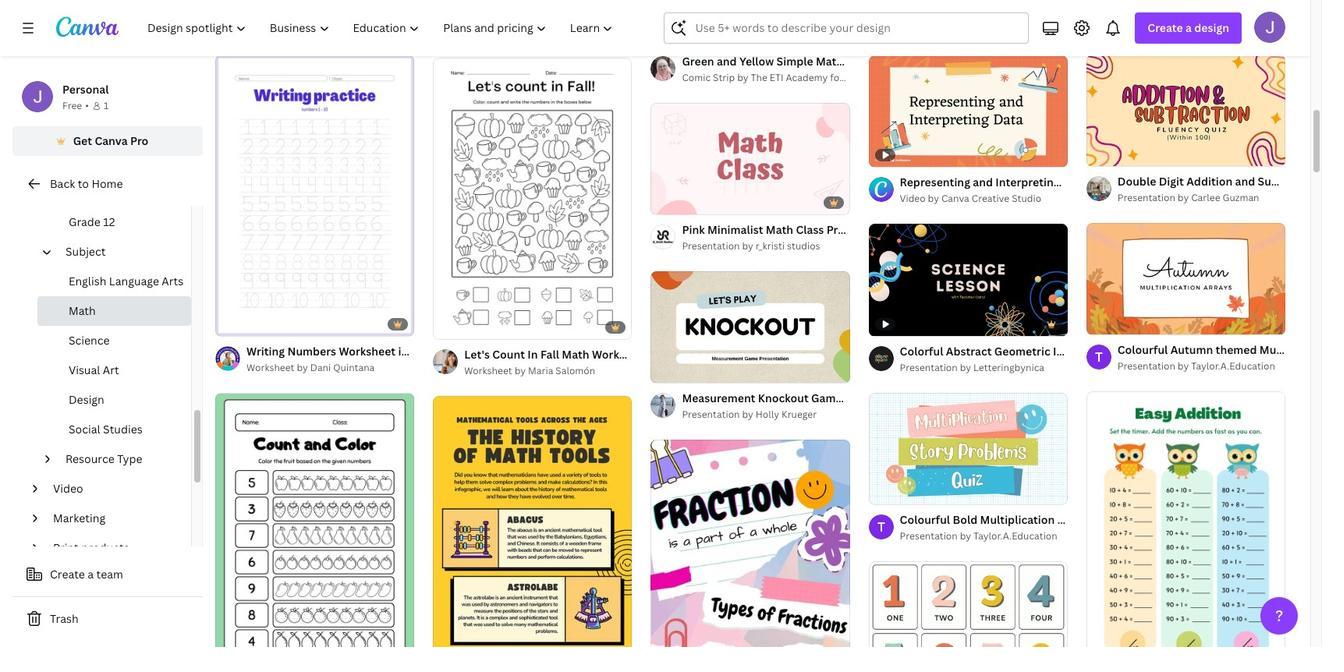 Task type: vqa. For each thing, say whether or not it's contained in the screenshot.
rightmost Presentation by Holly Krueger link
yes



Task type: locate. For each thing, give the bounding box(es) containing it.
1 vertical spatial poster
[[464, 26, 494, 39]]

multiplication
[[980, 512, 1055, 527]]

create for create a team
[[50, 567, 85, 582]]

1 vertical spatial a
[[88, 567, 94, 582]]

1 vertical spatial 1 of 10
[[880, 486, 907, 497]]

2 horizontal spatial comic
[[906, 54, 940, 69]]

0 vertical spatial presentation by taylor.a.education link
[[1118, 359, 1286, 374]]

t link
[[1087, 345, 1112, 369], [869, 515, 894, 540]]

math left bee
[[247, 6, 274, 21]]

1 horizontal spatial taylor.a.education image
[[1087, 345, 1112, 369]]

comic left illustrative
[[455, 6, 489, 21]]

0 vertical spatial 1 of 10
[[662, 197, 690, 208]]

1 of 14
[[662, 364, 689, 376]]

pink
[[682, 222, 705, 237]]

1 horizontal spatial and
[[888, 71, 905, 84]]

0 horizontal spatial a
[[88, 567, 94, 582]]

quiz inside math quiz bee presentation in colorful  comic illustrative style presentation by krizzia
[[277, 6, 300, 21]]

0 horizontal spatial taylor.a.education element
[[869, 515, 894, 540]]

0 vertical spatial presentation by holly krueger link
[[1118, 22, 1286, 37]]

and right green
[[717, 54, 737, 69]]

math inside colorful simple minimalist operations keyword math poster poster by krizzia
[[719, 9, 747, 23]]

grade for grade 11
[[69, 185, 101, 200]]

0 horizontal spatial holly
[[756, 408, 779, 421]]

1 vertical spatial presentation by taylor.a.education link
[[900, 529, 1068, 544]]

math down english
[[69, 303, 96, 318]]

1 vertical spatial taylor.a.education element
[[869, 515, 894, 540]]

krizzia inside colorful simple minimalist operations keyword math poster poster by krizzia
[[509, 26, 538, 39]]

strip up the learning
[[943, 54, 969, 69]]

1 vertical spatial style
[[521, 344, 549, 359]]

subject button
[[59, 237, 182, 267]]

create down knockout
[[1148, 20, 1183, 35]]

create
[[1148, 20, 1183, 35], [50, 567, 85, 582]]

taylor.a.education image
[[1087, 345, 1112, 369], [869, 515, 894, 540]]

creative for video by canva creative studio
[[972, 192, 1010, 205]]

presentation by holly krueger link
[[1118, 22, 1286, 37], [682, 407, 850, 423]]

a inside button
[[88, 567, 94, 582]]

numbers
[[287, 344, 336, 359]]

1 horizontal spatial comic
[[682, 71, 711, 84]]

salomón
[[556, 364, 595, 378]]

1 of 10
[[662, 197, 690, 208], [880, 486, 907, 497]]

1 of 10 link for bold
[[869, 393, 1068, 505]]

None search field
[[664, 12, 1029, 44]]

1 horizontal spatial t link
[[1087, 345, 1112, 369]]

create inside button
[[50, 567, 85, 582]]

and down "homework"
[[888, 71, 905, 84]]

colourful inside colourful autumn themed multiplicatio presentation by taylor.a.education
[[1118, 342, 1168, 357]]

0 vertical spatial simple
[[511, 9, 547, 23]]

a for design
[[1186, 20, 1192, 35]]

math right 'keyword'
[[719, 9, 747, 23]]

comic down green
[[682, 71, 711, 84]]

social studies
[[69, 422, 143, 437]]

style
[[552, 6, 579, 21], [521, 344, 549, 359]]

0 horizontal spatial krueger
[[782, 408, 817, 421]]

in inside writing numbers worksheet in purple white simple style worksheet by dani quintana
[[398, 344, 408, 359]]

0 vertical spatial creative
[[999, 23, 1037, 36]]

1 vertical spatial simple
[[777, 54, 813, 69]]

0 vertical spatial video
[[900, 192, 926, 205]]

comic for illustrative
[[455, 6, 489, 21]]

minimalist inside colorful simple minimalist operations keyword math poster poster by krizzia
[[550, 9, 606, 23]]

1 horizontal spatial minimalist
[[708, 222, 763, 237]]

taylor.a.education down multiplication
[[974, 529, 1058, 543]]

style up poster by krizzia link
[[552, 6, 579, 21]]

science
[[69, 333, 110, 348]]

comic inside math quiz bee presentation in colorful  comic illustrative style presentation by krizzia
[[455, 6, 489, 21]]

t link for colourful autumn themed multiplicatio
[[1087, 345, 1112, 369]]

holly inside presentation by holly krueger link
[[756, 408, 779, 421]]

0 horizontal spatial 1 of 10 link
[[651, 103, 850, 215]]

1 horizontal spatial krizzia
[[509, 26, 538, 39]]

studio for whiteboard by canva creative studio
[[1039, 23, 1069, 36]]

1 horizontal spatial taylor.a.education element
[[1087, 345, 1112, 369]]

colourful down 15
[[1118, 342, 1168, 357]]

pink minimalist math class presentation link
[[682, 222, 895, 239]]

minimalist up presentation by r_kristi studios link
[[708, 222, 763, 237]]

1 horizontal spatial krueger
[[1217, 22, 1253, 36]]

1 vertical spatial studio
[[1012, 192, 1042, 205]]

0 vertical spatial studio
[[1039, 23, 1069, 36]]

1 horizontal spatial create
[[1148, 20, 1183, 35]]

pink minimalist math class presentation presentation by r_kristi studios
[[682, 222, 895, 253]]

poster
[[749, 9, 784, 23], [464, 26, 494, 39]]

taylor.a.education element
[[1087, 345, 1112, 369], [869, 515, 894, 540]]

1 vertical spatial create
[[50, 567, 85, 582]]

1 vertical spatial creative
[[972, 192, 1010, 205]]

math inside math quiz bee presentation in colorful  comic illustrative style presentation by krizzia
[[247, 6, 274, 21]]

grade 11
[[69, 185, 115, 200]]

in left "purple"
[[398, 344, 408, 359]]

to
[[78, 176, 89, 191]]

worksheet by maria salomón link
[[464, 364, 632, 379]]

colourful inside colourful bold multiplication quiz presentation presentation by taylor.a.education
[[900, 512, 950, 527]]

studios
[[787, 239, 820, 253]]

create for create a design
[[1148, 20, 1183, 35]]

create inside dropdown button
[[1148, 20, 1183, 35]]

simple up poster by krizzia link
[[511, 9, 547, 23]]

1 vertical spatial taylor.a.education
[[974, 529, 1058, 543]]

1 horizontal spatial quiz
[[1058, 512, 1081, 527]]

team
[[96, 567, 123, 582]]

colorful simple minimalist operations keyword math poster link
[[464, 8, 784, 25]]

comic up the learning
[[906, 54, 940, 69]]

studio for video by canva creative studio
[[1012, 192, 1042, 205]]

0 vertical spatial taylor.a.education
[[1191, 359, 1275, 373]]

2 vertical spatial canva
[[942, 192, 970, 205]]

worksheet down white
[[464, 364, 512, 378]]

poster up yellow
[[749, 9, 784, 23]]

carlee
[[1191, 191, 1221, 204]]

presentation inside colourful autumn themed multiplicatio presentation by taylor.a.education
[[1118, 359, 1176, 373]]

marketing
[[53, 511, 105, 526]]

1 of 10 link
[[651, 103, 850, 215], [869, 393, 1068, 505]]

quiz
[[277, 6, 300, 21], [1058, 512, 1081, 527]]

0 vertical spatial grade
[[69, 185, 101, 200]]

1 grade from the top
[[69, 185, 101, 200]]

1 horizontal spatial 10
[[897, 486, 907, 497]]

math inside green and yellow simple math homework comic strip comic strip by the eti academy for teaching and learning
[[816, 54, 843, 69]]

bold
[[953, 512, 978, 527]]

colourful autumn themed multiplicatio link
[[1118, 341, 1322, 359]]

grade 12
[[69, 215, 115, 229]]

1 vertical spatial canva
[[95, 133, 128, 148]]

create a team
[[50, 567, 123, 582]]

0 vertical spatial minimalist
[[550, 9, 606, 23]]

1 horizontal spatial holly
[[1191, 22, 1215, 36]]

pink minimalist math class presentation image
[[651, 103, 850, 215]]

a left team
[[88, 567, 94, 582]]

1 vertical spatial minimalist
[[708, 222, 763, 237]]

1 for colourful bold multiplication quiz presentation image
[[880, 486, 884, 497]]

by inside colorful simple minimalist operations keyword math poster poster by krizzia
[[496, 26, 507, 39]]

holly inside area knockout game presentation in ye presentation by holly krueger
[[1191, 22, 1215, 36]]

maria
[[528, 364, 553, 378]]

1 vertical spatial grade
[[69, 215, 101, 229]]

presentation by letteringbynica
[[900, 361, 1045, 374]]

0 horizontal spatial colorful
[[409, 6, 453, 21]]

simple up academy
[[777, 54, 813, 69]]

0 horizontal spatial 10
[[679, 197, 690, 208]]

by inside pink minimalist math class presentation presentation by r_kristi studios
[[742, 239, 754, 253]]

krizzia down bee
[[320, 23, 349, 36]]

colourful left bold
[[900, 512, 950, 527]]

studio
[[1039, 23, 1069, 36], [1012, 192, 1042, 205]]

math up for on the top of page
[[816, 54, 843, 69]]

trash link
[[12, 604, 203, 635]]

operations
[[608, 9, 667, 23]]

presentation by taylor.a.education link down bold
[[900, 529, 1068, 544]]

print
[[53, 541, 79, 555]]

1 of 15
[[1098, 316, 1124, 327]]

print products
[[53, 541, 129, 555]]

in up "presentation by krizzia" link
[[397, 6, 407, 21]]

of for pink minimalist math class presentation
[[668, 197, 677, 208]]

comic
[[455, 6, 489, 21], [906, 54, 940, 69], [682, 71, 711, 84]]

in inside math quiz bee presentation in colorful  comic illustrative style presentation by krizzia
[[397, 6, 407, 21]]

simple up worksheet by maria salomón
[[482, 344, 519, 359]]

get canva pro
[[73, 133, 148, 148]]

1 horizontal spatial poster
[[749, 9, 784, 23]]

presentation by letteringbynica link
[[900, 360, 1068, 376]]

0 horizontal spatial create
[[50, 567, 85, 582]]

1 vertical spatial comic
[[906, 54, 940, 69]]

0 vertical spatial a
[[1186, 20, 1192, 35]]

by inside writing numbers worksheet in purple white simple style worksheet by dani quintana
[[297, 362, 308, 375]]

1 horizontal spatial video
[[900, 192, 926, 205]]

a
[[1186, 20, 1192, 35], [88, 567, 94, 582]]

by
[[1178, 22, 1189, 36], [307, 23, 318, 36], [955, 23, 966, 36], [496, 26, 507, 39], [737, 71, 749, 84], [1178, 191, 1189, 204], [928, 192, 939, 205], [742, 239, 754, 253], [1178, 359, 1189, 373], [960, 361, 971, 374], [297, 362, 308, 375], [515, 364, 526, 378], [742, 408, 754, 421], [960, 529, 971, 543]]

colourful for colourful autumn themed multiplicatio
[[1118, 342, 1168, 357]]

1 horizontal spatial taylor.a.education
[[1191, 359, 1275, 373]]

personal
[[62, 82, 109, 97]]

0 vertical spatial krueger
[[1217, 22, 1253, 36]]

1 horizontal spatial colorful
[[464, 9, 508, 23]]

math inside pink minimalist math class presentation presentation by r_kristi studios
[[766, 222, 793, 237]]

1 vertical spatial video
[[53, 481, 83, 496]]

worksheet up quintana
[[339, 344, 396, 359]]

0 horizontal spatial taylor.a.education
[[974, 529, 1058, 543]]

worksheet down writing
[[247, 362, 295, 375]]

1 horizontal spatial style
[[552, 6, 579, 21]]

presentation
[[1232, 5, 1300, 20], [326, 6, 394, 21], [1118, 22, 1176, 36], [247, 23, 304, 36], [1118, 191, 1176, 204], [827, 222, 895, 237], [682, 239, 740, 253], [1118, 359, 1176, 373], [900, 361, 958, 374], [682, 408, 740, 421], [1084, 512, 1152, 527], [900, 529, 958, 543]]

quiz left bee
[[277, 6, 300, 21]]

colorful
[[409, 6, 453, 21], [464, 9, 508, 23]]

1 vertical spatial taylor.a.education image
[[869, 515, 894, 540]]

0 horizontal spatial poster
[[464, 26, 494, 39]]

canva for video
[[942, 192, 970, 205]]

0 vertical spatial t link
[[1087, 345, 1112, 369]]

0 horizontal spatial presentation by taylor.a.education link
[[900, 529, 1068, 544]]

by inside area knockout game presentation in ye presentation by holly krueger
[[1178, 22, 1189, 36]]

colorful inside colorful simple minimalist operations keyword math poster poster by krizzia
[[464, 9, 508, 23]]

simple inside writing numbers worksheet in purple white simple style worksheet by dani quintana
[[482, 344, 519, 359]]

resource
[[66, 452, 114, 467]]

0 vertical spatial canva
[[969, 23, 997, 36]]

0 horizontal spatial style
[[521, 344, 549, 359]]

social studies link
[[37, 415, 191, 445]]

colourful
[[1118, 342, 1168, 357], [900, 512, 950, 527]]

1 horizontal spatial 1 of 10 link
[[869, 393, 1068, 505]]

a inside dropdown button
[[1186, 20, 1192, 35]]

0 vertical spatial strip
[[943, 54, 969, 69]]

creative for whiteboard by canva creative studio
[[999, 23, 1037, 36]]

ye
[[1315, 5, 1322, 20]]

minimalist up poster by krizzia link
[[550, 9, 606, 23]]

colourful bold multiplication quiz presentation link
[[900, 511, 1152, 529]]

green simple fruit illustrated mathematics count and color worksheet image
[[215, 394, 414, 648]]

1 vertical spatial 10
[[897, 486, 907, 497]]

krizzia down illustrative
[[509, 26, 538, 39]]

1 vertical spatial krueger
[[782, 408, 817, 421]]

colourful autumn themed multiplicatio presentation by taylor.a.education
[[1118, 342, 1322, 373]]

print products link
[[47, 534, 182, 563]]

a for team
[[88, 567, 94, 582]]

1 vertical spatial presentation by holly krueger link
[[682, 407, 850, 423]]

0 horizontal spatial quiz
[[277, 6, 300, 21]]

1 horizontal spatial a
[[1186, 20, 1192, 35]]

taylor.a.education down themed
[[1191, 359, 1275, 373]]

2 grade from the top
[[69, 215, 101, 229]]

in left ye
[[1302, 5, 1312, 20]]

1 of 15 link
[[1087, 223, 1286, 335]]

0 horizontal spatial t link
[[869, 515, 894, 540]]

grade 11 link
[[37, 178, 191, 208]]

and
[[717, 54, 737, 69], [888, 71, 905, 84]]

0 vertical spatial style
[[552, 6, 579, 21]]

writing
[[247, 344, 285, 359]]

1 for measurement knockout game presentation in cream playful style "image"
[[662, 364, 666, 376]]

0 vertical spatial colourful
[[1118, 342, 1168, 357]]

marketing link
[[47, 504, 182, 534]]

•
[[85, 99, 89, 112]]

whiteboard
[[900, 23, 953, 36]]

simple
[[511, 9, 547, 23], [777, 54, 813, 69], [482, 344, 519, 359]]

taylor.a.education inside colourful autumn themed multiplicatio presentation by taylor.a.education
[[1191, 359, 1275, 373]]

area
[[1118, 5, 1142, 20]]

0 vertical spatial create
[[1148, 20, 1183, 35]]

1 vertical spatial t link
[[869, 515, 894, 540]]

pro
[[130, 133, 148, 148]]

0 vertical spatial taylor.a.education image
[[1087, 345, 1112, 369]]

0 horizontal spatial 1 of 10
[[662, 197, 690, 208]]

10
[[679, 197, 690, 208], [897, 486, 907, 497]]

1 vertical spatial 1 of 10 link
[[869, 393, 1068, 505]]

measurement knockout game presentation in cream playful style image
[[651, 271, 850, 383]]

1 vertical spatial strip
[[713, 71, 735, 84]]

minimalist inside pink minimalist math class presentation presentation by r_kristi studios
[[708, 222, 763, 237]]

1 of 10 for pink
[[662, 197, 690, 208]]

colourful for colourful bold multiplication quiz presentation
[[900, 512, 950, 527]]

0 horizontal spatial minimalist
[[550, 9, 606, 23]]

yellow purple mathematical tools across the ages infographic image
[[433, 396, 632, 648]]

jacob simon image
[[1254, 12, 1286, 43]]

taylor.a.education
[[1191, 359, 1275, 373], [974, 529, 1058, 543]]

0 horizontal spatial comic
[[455, 6, 489, 21]]

whiteboard by canva creative studio link
[[900, 22, 1069, 38]]

presentation by taylor.a.education link down autumn
[[1118, 359, 1286, 374]]

0 horizontal spatial video
[[53, 481, 83, 496]]

style up worksheet by maria salomón
[[521, 344, 549, 359]]

10 for pink
[[679, 197, 690, 208]]

quiz right multiplication
[[1058, 512, 1081, 527]]

1 of 10 for colourful
[[880, 486, 907, 497]]

autumn
[[1171, 342, 1213, 357]]

studies
[[103, 422, 143, 437]]

academy
[[786, 71, 828, 84]]

presentation by holly krueger
[[682, 408, 817, 421]]

grade 12 link
[[37, 208, 191, 237]]

0 horizontal spatial strip
[[713, 71, 735, 84]]

0 horizontal spatial colourful
[[900, 512, 950, 527]]

simple inside green and yellow simple math homework comic strip comic strip by the eti academy for teaching and learning
[[777, 54, 813, 69]]

create down 'print'
[[50, 567, 85, 582]]

1 vertical spatial holly
[[756, 408, 779, 421]]

0 vertical spatial comic
[[455, 6, 489, 21]]

a left design at the right of the page
[[1186, 20, 1192, 35]]

canva
[[969, 23, 997, 36], [95, 133, 128, 148], [942, 192, 970, 205]]

t link for colourful bold multiplication quiz presentation
[[869, 515, 894, 540]]

keyword
[[670, 9, 716, 23]]

1 vertical spatial colourful
[[900, 512, 950, 527]]

0 vertical spatial and
[[717, 54, 737, 69]]

math up r_kristi
[[766, 222, 793, 237]]

strip down green
[[713, 71, 735, 84]]

math
[[247, 6, 274, 21], [719, 9, 747, 23], [816, 54, 843, 69], [766, 222, 793, 237], [69, 303, 96, 318]]

double digit addition and subtraction math fluency quiz presentation colorful and bold groovy style image
[[1087, 54, 1286, 166]]

poster down illustrative
[[464, 26, 494, 39]]

0 vertical spatial quiz
[[277, 6, 300, 21]]

1 vertical spatial quiz
[[1058, 512, 1081, 527]]

1 horizontal spatial 1 of 10
[[880, 486, 907, 497]]

10 for colourful
[[897, 486, 907, 497]]

in inside area knockout game presentation in ye presentation by holly krueger
[[1302, 5, 1312, 20]]



Task type: describe. For each thing, give the bounding box(es) containing it.
1 for double digit addition and subtraction math fluency quiz presentation colorful and bold groovy style 'image'
[[1098, 147, 1102, 159]]

illustrative
[[492, 6, 549, 21]]

0 horizontal spatial worksheet
[[247, 362, 295, 375]]

quiz inside colourful bold multiplication quiz presentation presentation by taylor.a.education
[[1058, 512, 1081, 527]]

math quiz bee presentation in colorful  comic illustrative style link
[[247, 5, 579, 22]]

of for colourful autumn themed multiplicatio
[[1104, 316, 1113, 327]]

canva for whiteboard
[[969, 23, 997, 36]]

1 vertical spatial and
[[888, 71, 905, 84]]

writing numbers worksheet in purple white simple style image
[[215, 55, 414, 336]]

area knockout game presentation in ye link
[[1118, 5, 1322, 22]]

presentation by taylor.a.education link for autumn
[[1118, 359, 1286, 374]]

knockout
[[1145, 5, 1196, 20]]

colorful simple minimalist operations keyword math poster poster by krizzia
[[464, 9, 784, 39]]

comic for strip
[[906, 54, 940, 69]]

1 horizontal spatial worksheet
[[339, 344, 396, 359]]

get
[[73, 133, 92, 148]]

green and yellow simple math homework comic strip comic strip by the eti academy for teaching and learning
[[682, 54, 969, 84]]

resource type button
[[59, 445, 182, 474]]

writing numbers worksheet in purple white simple style worksheet by dani quintana
[[247, 344, 549, 375]]

purple
[[411, 344, 446, 359]]

art
[[103, 363, 119, 378]]

type
[[117, 452, 142, 467]]

r_kristi
[[756, 239, 785, 253]]

yellow
[[740, 54, 774, 69]]

taylor.a.education element for colourful autumn themed multiplicatio
[[1087, 345, 1112, 369]]

arts
[[162, 274, 184, 289]]

whiteboard by canva creative studio
[[900, 23, 1069, 36]]

multiplicatio
[[1260, 342, 1322, 357]]

2 horizontal spatial worksheet
[[464, 364, 512, 378]]

design
[[1195, 20, 1230, 35]]

style inside math quiz bee presentation in colorful  comic illustrative style presentation by krizzia
[[552, 6, 579, 21]]

free
[[62, 99, 82, 112]]

taylor.a.education element for colourful bold multiplication quiz presentation
[[869, 515, 894, 540]]

12
[[103, 215, 115, 229]]

presentation by r_kristi studios link
[[682, 239, 850, 254]]

visual art link
[[37, 356, 191, 385]]

dani
[[310, 362, 331, 375]]

white colorful numbers from 1 to 20 flashcards image
[[869, 562, 1068, 648]]

Search search field
[[695, 13, 1019, 43]]

video for video
[[53, 481, 83, 496]]

in for ye
[[1302, 5, 1312, 20]]

simple inside colorful simple minimalist operations keyword math poster poster by krizzia
[[511, 9, 547, 23]]

0 horizontal spatial and
[[717, 54, 737, 69]]

class
[[796, 222, 824, 237]]

by inside colourful bold multiplication quiz presentation presentation by taylor.a.education
[[960, 529, 971, 543]]

area knockout game presentation in ye presentation by holly krueger
[[1118, 5, 1322, 36]]

fraction image
[[651, 440, 850, 648]]

presentation by taylor.a.education link for bold
[[900, 529, 1068, 544]]

create a design button
[[1135, 12, 1242, 44]]

video for video by canva creative studio
[[900, 192, 926, 205]]

eti
[[770, 71, 784, 84]]

presentation by carlee guzman link
[[1118, 190, 1286, 206]]

krizzia inside math quiz bee presentation in colorful  comic illustrative style presentation by krizzia
[[320, 23, 349, 36]]

in for colorful
[[397, 6, 407, 21]]

11
[[103, 185, 115, 200]]

13
[[1115, 147, 1124, 159]]

language
[[109, 274, 159, 289]]

home
[[92, 176, 123, 191]]

for
[[830, 71, 843, 84]]

game
[[1198, 5, 1229, 20]]

by inside math quiz bee presentation in colorful  comic illustrative style presentation by krizzia
[[307, 23, 318, 36]]

0 vertical spatial poster
[[749, 9, 784, 23]]

english language arts link
[[37, 267, 191, 296]]

poster by krizzia link
[[464, 25, 632, 41]]

the
[[751, 71, 768, 84]]

video link
[[47, 474, 182, 504]]

themed
[[1216, 342, 1257, 357]]

top level navigation element
[[137, 12, 627, 44]]

create a team button
[[12, 559, 203, 591]]

of for colourful bold multiplication quiz presentation
[[886, 486, 895, 497]]

by inside colourful autumn themed multiplicatio presentation by taylor.a.education
[[1178, 359, 1189, 373]]

1 horizontal spatial presentation by holly krueger link
[[1118, 22, 1286, 37]]

by inside 'link'
[[960, 361, 971, 374]]

design link
[[37, 385, 191, 415]]

colourful bold multiplication quiz presentation image
[[869, 393, 1068, 505]]

science link
[[37, 326, 191, 356]]

video by canva creative studio link
[[900, 191, 1068, 207]]

green and yellow simple math homework comic strip image
[[651, 0, 850, 46]]

grade for grade 12
[[69, 215, 101, 229]]

taylor.a.education image for colourful autumn themed multiplicatio
[[1087, 345, 1112, 369]]

trash
[[50, 612, 79, 626]]

15
[[1115, 316, 1124, 327]]

by inside green and yellow simple math homework comic strip comic strip by the eti academy for teaching and learning
[[737, 71, 749, 84]]

homework
[[846, 54, 904, 69]]

green and yellow simple math homework comic strip link
[[682, 53, 969, 70]]

taylor.a.education inside colourful bold multiplication quiz presentation presentation by taylor.a.education
[[974, 529, 1058, 543]]

krueger inside area knockout game presentation in ye presentation by holly krueger
[[1217, 22, 1253, 36]]

math quiz bee presentation in colorful  comic illustrative style presentation by krizzia
[[247, 6, 579, 36]]

quintana
[[333, 362, 375, 375]]

get canva pro button
[[12, 126, 203, 156]]

2 vertical spatial comic
[[682, 71, 711, 84]]

comic strip by the eti academy for teaching and learning link
[[682, 70, 946, 86]]

colourful autumn themed multiplication arrays image
[[1087, 223, 1286, 335]]

writing numbers worksheet in purple white simple style link
[[247, 344, 549, 361]]

1 of 14 link
[[651, 271, 850, 383]]

canva inside 'button'
[[95, 133, 128, 148]]

visual
[[69, 363, 100, 378]]

1 of 13 link
[[1087, 54, 1286, 166]]

taylor.a.education image for colourful bold multiplication quiz presentation
[[869, 515, 894, 540]]

0 horizontal spatial presentation by holly krueger link
[[682, 407, 850, 423]]

14
[[679, 364, 689, 376]]

colorful inside math quiz bee presentation in colorful  comic illustrative style presentation by krizzia
[[409, 6, 453, 21]]

bee
[[303, 6, 323, 21]]

english
[[69, 274, 106, 289]]

1 horizontal spatial strip
[[943, 54, 969, 69]]

worksheet by maria salomón
[[464, 364, 595, 378]]

free •
[[62, 99, 89, 112]]

green
[[682, 54, 714, 69]]

back
[[50, 176, 75, 191]]

presentation by carlee guzman
[[1118, 191, 1260, 204]]

1 for colourful autumn themed multiplication arrays image
[[1098, 316, 1102, 327]]

1 of 13
[[1098, 147, 1124, 159]]

1 of 10 link for minimalist
[[651, 103, 850, 215]]

let's count in fall math worksheet in monochromatic illustrative style image
[[433, 58, 632, 339]]

style inside writing numbers worksheet in purple white simple style worksheet by dani quintana
[[521, 344, 549, 359]]

video by canva creative studio
[[900, 192, 1042, 205]]

back to home
[[50, 176, 123, 191]]

design
[[69, 392, 104, 407]]

presentation inside 'link'
[[900, 361, 958, 374]]

learning
[[907, 71, 946, 84]]

colourful bold multiplication quiz presentation presentation by taylor.a.education
[[900, 512, 1152, 543]]

blue and green playful easy addition worksheet image
[[1087, 391, 1286, 648]]



